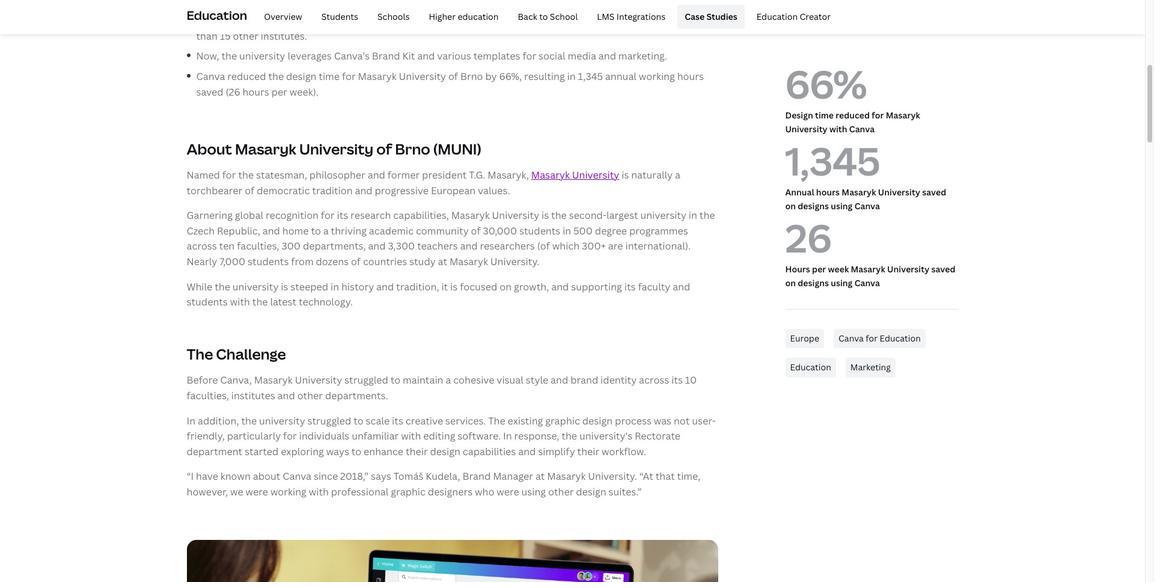 Task type: vqa. For each thing, say whether or not it's contained in the screenshot.
philosopher
yes



Task type: describe. For each thing, give the bounding box(es) containing it.
values.
[[478, 184, 510, 197]]

european
[[431, 184, 476, 197]]

and right growth,
[[552, 280, 569, 293]]

using for 1,345
[[831, 277, 853, 288]]

kudela,
[[426, 470, 461, 483]]

international).
[[626, 240, 691, 253]]

0 vertical spatial the
[[187, 344, 213, 364]]

education creator link
[[750, 5, 839, 29]]

and right institutes
[[278, 389, 295, 402]]

university inside canva reduced the design time for masaryk university of brno by 66%, resulting in 1,345 annual working hours saved (26 hours per week).
[[399, 70, 446, 83]]

students inside 'while the university is steeped in history and tradition, it is focused on growth, and supporting its faculty and students with the latest technology.'
[[187, 295, 228, 309]]

university's
[[580, 430, 633, 443]]

garnering global recognition for its research capabilities, masaryk university is the second-largest university in the czech republic, and home to a thriving academic community of 30,000 students in 500 degree programmes across ten faculties, 300 departments, and 3,300 teachers and researchers (of which 300+ are international). nearly 7,000 students from dozens of countries study at masaryk university.
[[187, 209, 716, 268]]

canva inside canva reduced the design time for masaryk university of brno by 66%, resulting in 1,345 annual working hours saved (26 hours per week).
[[196, 70, 225, 83]]

departments,
[[303, 240, 366, 253]]

the inside canva reduced the design time for masaryk university of brno by 66%, resulting in 1,345 annual working hours saved (26 hours per week).
[[269, 70, 284, 83]]

its inside in addition, the university struggled to scale its creative services. the existing graphic design process was not user- friendly, particularly for individuals unfamiliar with editing software. in response, the university's rectorate department started exploring ways to enhance their design capabilities and simplify their workflow.
[[392, 414, 404, 427]]

friendly,
[[187, 430, 225, 443]]

and right faculty
[[673, 280, 691, 293]]

of right dozens
[[351, 255, 361, 268]]

2 vertical spatial saved
[[932, 264, 956, 275]]

teachers
[[418, 240, 458, 253]]

addition,
[[198, 414, 239, 427]]

a inside garnering global recognition for its research capabilities, masaryk university is the second-largest university in the czech republic, and home to a thriving academic community of 30,000 students in 500 degree programmes across ten faculties, 300 departments, and 3,300 teachers and researchers (of which 300+ are international). nearly 7,000 students from dozens of countries study at masaryk university.
[[323, 224, 329, 237]]

suites."
[[609, 485, 642, 499]]

saved inside canva reduced the design time for masaryk university of brno by 66%, resulting in 1,345 annual working hours saved (26 hours per week).
[[196, 85, 224, 98]]

in inside canva reduced the design time for masaryk university of brno by 66%, resulting in 1,345 annual working hours saved (26 hours per week).
[[568, 70, 576, 83]]

week).
[[290, 85, 319, 98]]

about masaryk university of brno (muni)
[[187, 139, 482, 159]]

in up which on the top
[[563, 224, 572, 237]]

tomáš
[[394, 470, 424, 483]]

ten
[[219, 240, 235, 253]]

a inside is naturally a torchbearer of democratic tradition and progressive european values.
[[675, 168, 681, 182]]

growth,
[[514, 280, 549, 293]]

department
[[187, 445, 243, 458]]

global
[[235, 209, 263, 222]]

students
[[322, 11, 359, 22]]

design down editing
[[430, 445, 461, 458]]

education up 15
[[187, 7, 247, 23]]

reduced inside canva reduced the design time for masaryk university of brno by 66%, resulting in 1,345 annual working hours saved (26 hours per week).
[[228, 70, 266, 83]]

was inside in addition, the university struggled to scale its creative services. the existing graphic design process was not user- friendly, particularly for individuals unfamiliar with editing software. in response, the university's rectorate department started exploring ways to enhance their design capabilities and simplify their workflow.
[[654, 414, 672, 427]]

hours inside 66% design time reduced for masaryk university with canva 1,345 annual hours masaryk university saved on designs using canva 26 hours per week masaryk university saved on designs using canva
[[817, 187, 840, 198]]

says
[[371, 470, 392, 483]]

with inside in addition, the university struggled to scale its creative services. the existing graphic design process was not user- friendly, particularly for individuals unfamiliar with editing software. in response, the university's rectorate department started exploring ways to enhance their design capabilities and simplify their workflow.
[[401, 430, 421, 443]]

1 vertical spatial in
[[503, 430, 512, 443]]

schools
[[378, 11, 410, 22]]

on inside 'while the university is steeped in history and tradition, it is focused on growth, and supporting its faculty and students with the latest technology.'
[[500, 280, 512, 293]]

case studies
[[685, 11, 738, 22]]

started
[[245, 445, 279, 458]]

other inside "before canva, masaryk university of brno was challenged with brand consistency across 10 faculties and more than 15 other institutes."
[[233, 29, 259, 43]]

the inside in addition, the university struggled to scale its creative services. the existing graphic design process was not user- friendly, particularly for individuals unfamiliar with editing software. in response, the university's rectorate department started exploring ways to enhance their design capabilities and simplify their workflow.
[[489, 414, 506, 427]]

education up marketing at bottom right
[[880, 333, 921, 344]]

university inside in addition, the university struggled to scale its creative services. the existing graphic design process was not user- friendly, particularly for individuals unfamiliar with editing software. in response, the university's rectorate department started exploring ways to enhance their design capabilities and simplify their workflow.
[[259, 414, 305, 427]]

"i have known about canva since 2018," says tomáš kudela, brand manager at masaryk university. "at that time, however, we were working with professional graphic designers who were using other design suites."
[[187, 470, 701, 499]]

marketing.
[[619, 50, 668, 63]]

1 horizontal spatial brno
[[395, 139, 431, 159]]

and right style
[[551, 374, 569, 387]]

schools link
[[371, 5, 417, 29]]

with inside 66% design time reduced for masaryk university with canva 1,345 annual hours masaryk university saved on designs using canva 26 hours per week masaryk university saved on designs using canva
[[830, 123, 848, 134]]

is inside garnering global recognition for its research capabilities, masaryk university is the second-largest university in the czech republic, and home to a thriving academic community of 30,000 students in 500 degree programmes across ten faculties, 300 departments, and 3,300 teachers and researchers (of which 300+ are international). nearly 7,000 students from dozens of countries study at masaryk university.
[[542, 209, 549, 222]]

response,
[[515, 430, 560, 443]]

maintain
[[403, 374, 444, 387]]

annual
[[606, 70, 637, 83]]

workflow.
[[602, 445, 647, 458]]

2 designs from the top
[[798, 277, 829, 288]]

2 their from the left
[[578, 445, 600, 458]]

existing
[[508, 414, 543, 427]]

its inside 'while the university is steeped in history and tradition, it is focused on growth, and supporting its faculty and students with the latest technology.'
[[625, 280, 636, 293]]

on down annual
[[786, 200, 796, 211]]

university inside garnering global recognition for its research capabilities, masaryk university is the second-largest university in the czech republic, and home to a thriving academic community of 30,000 students in 500 degree programmes across ten faculties, 300 departments, and 3,300 teachers and researchers (of which 300+ are international). nearly 7,000 students from dozens of countries study at masaryk university.
[[641, 209, 687, 222]]

lms integrations
[[597, 11, 666, 22]]

brand inside before canva, masaryk university struggled to maintain a cohesive visual style and brand identity across its 10 faculties, institutes and other departments.
[[571, 374, 599, 387]]

institutes
[[231, 389, 275, 402]]

republic,
[[217, 224, 260, 237]]

university inside garnering global recognition for its research capabilities, masaryk university is the second-largest university in the czech republic, and home to a thriving academic community of 30,000 students in 500 degree programmes across ten faculties, 300 departments, and 3,300 teachers and researchers (of which 300+ are international). nearly 7,000 students from dozens of countries study at masaryk university.
[[492, 209, 540, 222]]

university inside before canva, masaryk university struggled to maintain a cohesive visual style and brand identity across its 10 faculties, institutes and other departments.
[[295, 374, 342, 387]]

is up latest
[[281, 280, 288, 293]]

about
[[187, 139, 232, 159]]

focused
[[460, 280, 498, 293]]

creator
[[800, 11, 831, 22]]

programmes
[[630, 224, 689, 237]]

we
[[230, 485, 243, 499]]

unfamiliar
[[352, 430, 399, 443]]

university inside "before canva, masaryk university of brno was challenged with brand consistency across 10 faculties and more than 15 other institutes."
[[305, 14, 352, 27]]

services.
[[446, 414, 486, 427]]

design inside canva reduced the design time for masaryk university of brno by 66%, resulting in 1,345 annual working hours saved (26 hours per week).
[[286, 70, 317, 83]]

300
[[282, 240, 301, 253]]

faculties, inside before canva, masaryk university struggled to maintain a cohesive visual style and brand identity across its 10 faculties, institutes and other departments.
[[187, 389, 229, 402]]

is inside is naturally a torchbearer of democratic tradition and progressive european values.
[[622, 168, 629, 182]]

26
[[786, 212, 832, 264]]

design up university's on the bottom right of page
[[583, 414, 613, 427]]

to inside before canva, masaryk university struggled to maintain a cohesive visual style and brand identity across its 10 faculties, institutes and other departments.
[[391, 374, 401, 387]]

supporting
[[572, 280, 623, 293]]

0 vertical spatial students
[[520, 224, 561, 237]]

66% design time reduced for masaryk university with canva 1,345 annual hours masaryk university saved on designs using canva 26 hours per week masaryk university saved on designs using canva
[[786, 58, 956, 288]]

is right it
[[451, 280, 458, 293]]

professional
[[331, 485, 389, 499]]

visual
[[497, 374, 524, 387]]

is naturally a torchbearer of democratic tradition and progressive european values.
[[187, 168, 681, 197]]

tradition
[[312, 184, 353, 197]]

back to school
[[518, 11, 578, 22]]

countries
[[363, 255, 407, 268]]

researchers
[[480, 240, 535, 253]]

philosopher
[[310, 168, 366, 182]]

1,345 inside canva reduced the design time for masaryk university of brno by 66%, resulting in 1,345 annual working hours saved (26 hours per week).
[[578, 70, 603, 83]]

before canva, masaryk university of brno was challenged with brand consistency across 10 faculties and more than 15 other institutes.
[[196, 14, 708, 43]]

masaryk inside "before canva, masaryk university of brno was challenged with brand consistency across 10 faculties and more than 15 other institutes."
[[264, 14, 302, 27]]

per for 26
[[813, 264, 827, 275]]

editing
[[424, 430, 456, 443]]

(26
[[226, 85, 240, 98]]

500
[[574, 224, 593, 237]]

europe link
[[786, 329, 825, 348]]

to left scale
[[354, 414, 364, 427]]

menu bar containing overview
[[252, 5, 839, 29]]

technology.
[[299, 295, 353, 309]]

in inside 'while the university is steeped in history and tradition, it is focused on growth, and supporting its faculty and students with the latest technology.'
[[331, 280, 339, 293]]

institutes.
[[261, 29, 307, 43]]

masaryk inside "i have known about canva since 2018," says tomáš kudela, brand manager at masaryk university. "at that time, however, we were working with professional graphic designers who were using other design suites."
[[548, 470, 586, 483]]

individuals
[[299, 430, 350, 443]]

faculty
[[638, 280, 671, 293]]

university down institutes.
[[239, 50, 285, 63]]

to right back
[[540, 11, 548, 22]]

for inside in addition, the university struggled to scale its creative services. the existing graphic design process was not user- friendly, particularly for individuals unfamiliar with editing software. in response, the university's rectorate department started exploring ways to enhance their design capabilities and simplify their workflow.
[[283, 430, 297, 443]]

named for the statesman, philosopher and former president t.g. masaryk, masaryk university
[[187, 168, 620, 182]]

to inside garnering global recognition for its research capabilities, masaryk university is the second-largest university in the czech republic, and home to a thriving academic community of 30,000 students in 500 degree programmes across ten faculties, 300 departments, and 3,300 teachers and researchers (of which 300+ are international). nearly 7,000 students from dozens of countries study at masaryk university.
[[311, 224, 321, 237]]

software.
[[458, 430, 501, 443]]

capabilities,
[[394, 209, 449, 222]]

for inside canva reduced the design time for masaryk university of brno by 66%, resulting in 1,345 annual working hours saved (26 hours per week).
[[342, 70, 356, 83]]

was inside "before canva, masaryk university of brno was challenged with brand consistency across 10 faculties and more than 15 other institutes."
[[391, 14, 409, 27]]

university. inside garnering global recognition for its research capabilities, masaryk university is the second-largest university in the czech republic, and home to a thriving academic community of 30,000 students in 500 degree programmes across ten faculties, 300 departments, and 3,300 teachers and researchers (of which 300+ are international). nearly 7,000 students from dozens of countries study at masaryk university.
[[491, 255, 540, 268]]

canva inside "i have known about canva since 2018," says tomáš kudela, brand manager at masaryk university. "at that time, however, we were working with professional graphic designers who were using other design suites."
[[283, 470, 312, 483]]

garnering
[[187, 209, 233, 222]]

1 horizontal spatial hours
[[678, 70, 704, 83]]

education down europe link
[[791, 362, 832, 373]]

the challenge
[[187, 344, 286, 364]]

10 inside "before canva, masaryk university of brno was challenged with brand consistency across 10 faculties and more than 15 other institutes."
[[607, 14, 619, 27]]

and up countries
[[368, 240, 386, 253]]

time inside canva reduced the design time for masaryk university of brno by 66%, resulting in 1,345 annual working hours saved (26 hours per week).
[[319, 70, 340, 83]]

brno inside "before canva, masaryk university of brno was challenged with brand consistency across 10 faculties and more than 15 other institutes."
[[366, 14, 389, 27]]

10 inside before canva, masaryk university struggled to maintain a cohesive visual style and brand identity across its 10 faculties, institutes and other departments.
[[686, 374, 697, 387]]

education creator
[[757, 11, 831, 22]]

before for faculties,
[[187, 374, 218, 387]]

1 designs from the top
[[798, 200, 829, 211]]

lms integrations link
[[590, 5, 673, 29]]

about
[[253, 470, 281, 483]]

tradition,
[[396, 280, 439, 293]]

"i
[[187, 470, 194, 483]]



Task type: locate. For each thing, give the bounding box(es) containing it.
enhance
[[364, 445, 404, 458]]

are
[[609, 240, 624, 253]]

however,
[[187, 485, 228, 499]]

2018,"
[[340, 470, 369, 483]]

president
[[422, 168, 467, 182]]

with down the 66%
[[830, 123, 848, 134]]

scale
[[366, 414, 390, 427]]

0 vertical spatial saved
[[196, 85, 224, 98]]

0 vertical spatial struggled
[[345, 374, 389, 387]]

across
[[575, 14, 605, 27], [187, 240, 217, 253], [639, 374, 670, 387]]

7,000
[[220, 255, 246, 268]]

before inside before canva, masaryk university struggled to maintain a cohesive visual style and brand identity across its 10 faculties, institutes and other departments.
[[187, 374, 218, 387]]

designs down hours
[[798, 277, 829, 288]]

brand inside "before canva, masaryk university of brno was challenged with brand consistency across 10 faculties and more than 15 other institutes."
[[487, 14, 514, 27]]

have
[[196, 470, 218, 483]]

using up 26 at the top right of the page
[[831, 200, 853, 211]]

1 their from the left
[[406, 445, 428, 458]]

and right kit
[[418, 50, 435, 63]]

were
[[246, 485, 268, 499], [497, 485, 520, 499]]

hours right annual
[[817, 187, 840, 198]]

1 vertical spatial hours
[[243, 85, 269, 98]]

brno right "students" link
[[366, 14, 389, 27]]

marketing
[[851, 362, 891, 373]]

1 horizontal spatial brand
[[463, 470, 491, 483]]

working inside canva reduced the design time for masaryk university of brno by 66%, resulting in 1,345 annual working hours saved (26 hours per week).
[[639, 70, 675, 83]]

faculties, inside garnering global recognition for its research capabilities, masaryk university is the second-largest university in the czech republic, and home to a thriving academic community of 30,000 students in 500 degree programmes across ten faculties, 300 departments, and 3,300 teachers and researchers (of which 300+ are international). nearly 7,000 students from dozens of countries study at masaryk university.
[[237, 240, 279, 253]]

0 horizontal spatial hours
[[243, 85, 269, 98]]

1 horizontal spatial reduced
[[836, 110, 870, 121]]

overview
[[264, 11, 302, 22]]

at inside garnering global recognition for its research capabilities, masaryk university is the second-largest university in the czech republic, and home to a thriving academic community of 30,000 students in 500 degree programmes across ten faculties, 300 departments, and 3,300 teachers and researchers (of which 300+ are international). nearly 7,000 students from dozens of countries study at masaryk university.
[[438, 255, 448, 268]]

0 horizontal spatial graphic
[[391, 485, 426, 499]]

0 vertical spatial at
[[438, 255, 448, 268]]

0 vertical spatial graphic
[[546, 414, 580, 427]]

were down 'about'
[[246, 485, 268, 499]]

2 horizontal spatial students
[[520, 224, 561, 237]]

and up "research"
[[355, 184, 373, 197]]

its inside garnering global recognition for its research capabilities, masaryk university is the second-largest university in the czech republic, and home to a thriving academic community of 30,000 students in 500 degree programmes across ten faculties, 300 departments, and 3,300 teachers and researchers (of which 300+ are international). nearly 7,000 students from dozens of countries study at masaryk university.
[[337, 209, 348, 222]]

working down 'about'
[[271, 485, 307, 499]]

brand
[[372, 50, 400, 63], [463, 470, 491, 483]]

democratic
[[257, 184, 310, 197]]

other inside "i have known about canva since 2018," says tomáš kudela, brand manager at masaryk university. "at that time, however, we were working with professional graphic designers who were using other design suites."
[[549, 485, 574, 499]]

canva, for institutes
[[220, 374, 252, 387]]

history
[[342, 280, 374, 293]]

2 horizontal spatial brno
[[461, 70, 483, 83]]

other down simplify
[[549, 485, 574, 499]]

2 vertical spatial using
[[522, 485, 546, 499]]

struggled up departments.
[[345, 374, 389, 387]]

with inside "before canva, masaryk university of brno was challenged with brand consistency across 10 faculties and more than 15 other institutes."
[[464, 14, 484, 27]]

style
[[526, 374, 549, 387]]

1 horizontal spatial across
[[575, 14, 605, 27]]

0 horizontal spatial working
[[271, 485, 307, 499]]

canva, inside before canva, masaryk university struggled to maintain a cohesive visual style and brand identity across its 10 faculties, institutes and other departments.
[[220, 374, 252, 387]]

time inside 66% design time reduced for masaryk university with canva 1,345 annual hours masaryk university saved on designs using canva 26 hours per week masaryk university saved on designs using canva
[[816, 110, 834, 121]]

various
[[437, 50, 471, 63]]

hours down more
[[678, 70, 704, 83]]

for inside garnering global recognition for its research capabilities, masaryk university is the second-largest university in the czech republic, and home to a thriving academic community of 30,000 students in 500 degree programmes across ten faculties, 300 departments, and 3,300 teachers and researchers (of which 300+ are international). nearly 7,000 students from dozens of countries study at masaryk university.
[[321, 209, 335, 222]]

1 horizontal spatial was
[[654, 414, 672, 427]]

0 vertical spatial working
[[639, 70, 675, 83]]

1 vertical spatial graphic
[[391, 485, 426, 499]]

1 vertical spatial per
[[813, 264, 827, 275]]

more
[[683, 14, 708, 27]]

1 vertical spatial 10
[[686, 374, 697, 387]]

education left creator
[[757, 11, 798, 22]]

on
[[786, 200, 796, 211], [786, 277, 796, 288], [500, 280, 512, 293]]

per for (26
[[272, 85, 288, 98]]

2 were from the left
[[497, 485, 520, 499]]

2 vertical spatial a
[[446, 374, 451, 387]]

graphic down tomáš
[[391, 485, 426, 499]]

a inside before canva, masaryk university struggled to maintain a cohesive visual style and brand identity across its 10 faculties, institutes and other departments.
[[446, 374, 451, 387]]

0 vertical spatial in
[[187, 414, 196, 427]]

reduced
[[228, 70, 266, 83], [836, 110, 870, 121]]

their down university's on the bottom right of page
[[578, 445, 600, 458]]

in addition, the university struggled to scale its creative services. the existing graphic design process was not user- friendly, particularly for individuals unfamiliar with editing software. in response, the university's rectorate department started exploring ways to enhance their design capabilities and simplify their workflow.
[[187, 414, 716, 458]]

its right scale
[[392, 414, 404, 427]]

0 horizontal spatial other
[[233, 29, 259, 43]]

annual
[[786, 187, 815, 198]]

time right design
[[816, 110, 834, 121]]

0 vertical spatial university.
[[491, 255, 540, 268]]

brand up the who at the bottom of page
[[463, 470, 491, 483]]

0 vertical spatial a
[[675, 168, 681, 182]]

1 horizontal spatial faculties,
[[237, 240, 279, 253]]

0 vertical spatial brand
[[487, 14, 514, 27]]

design left suites."
[[576, 485, 607, 499]]

struggled for individuals
[[308, 414, 352, 427]]

struggled for departments.
[[345, 374, 389, 387]]

with inside 'while the university is steeped in history and tradition, it is focused on growth, and supporting its faculty and students with the latest technology.'
[[230, 295, 250, 309]]

0 vertical spatial 10
[[607, 14, 619, 27]]

brno
[[366, 14, 389, 27], [461, 70, 483, 83], [395, 139, 431, 159]]

in
[[568, 70, 576, 83], [689, 209, 698, 222], [563, 224, 572, 237], [331, 280, 339, 293]]

menu bar
[[252, 5, 839, 29]]

15
[[220, 29, 231, 43]]

2 horizontal spatial other
[[549, 485, 574, 499]]

and left more
[[663, 14, 681, 27]]

brno inside canva reduced the design time for masaryk university of brno by 66%, resulting in 1,345 annual working hours saved (26 hours per week).
[[461, 70, 483, 83]]

thriving
[[331, 224, 367, 237]]

other right 15
[[233, 29, 259, 43]]

0 vertical spatial brno
[[366, 14, 389, 27]]

canva for education link
[[834, 329, 926, 348]]

university. inside "i have known about canva since 2018," says tomáš kudela, brand manager at masaryk university. "at that time, however, we were working with professional graphic designers who were using other design suites."
[[588, 470, 638, 483]]

1 horizontal spatial 10
[[686, 374, 697, 387]]

a right maintain at bottom
[[446, 374, 451, 387]]

of down various
[[449, 70, 458, 83]]

0 horizontal spatial per
[[272, 85, 288, 98]]

struggled inside before canva, masaryk university struggled to maintain a cohesive visual style and brand identity across its 10 faculties, institutes and other departments.
[[345, 374, 389, 387]]

2 horizontal spatial hours
[[817, 187, 840, 198]]

graphic up 'response,'
[[546, 414, 580, 427]]

its
[[337, 209, 348, 222], [625, 280, 636, 293], [672, 374, 683, 387], [392, 414, 404, 427]]

in up international).
[[689, 209, 698, 222]]

degree
[[595, 224, 627, 237]]

1 horizontal spatial working
[[639, 70, 675, 83]]

1 horizontal spatial a
[[446, 374, 451, 387]]

and inside "before canva, masaryk university of brno was challenged with brand consistency across 10 faculties and more than 15 other institutes."
[[663, 14, 681, 27]]

cohesive
[[454, 374, 495, 387]]

consistency
[[517, 14, 572, 27]]

1 horizontal spatial other
[[298, 389, 323, 402]]

school
[[550, 11, 578, 22]]

0 vertical spatial across
[[575, 14, 605, 27]]

by
[[486, 70, 497, 83]]

kit
[[403, 50, 415, 63]]

0 horizontal spatial were
[[246, 485, 268, 499]]

former
[[388, 168, 420, 182]]

masaryk inside before canva, masaryk university struggled to maintain a cohesive visual style and brand identity across its 10 faculties, institutes and other departments.
[[254, 374, 293, 387]]

2 horizontal spatial across
[[639, 374, 670, 387]]

designers
[[428, 485, 473, 499]]

graphic inside "i have known about canva since 2018," says tomáš kudela, brand manager at masaryk university. "at that time, however, we were working with professional graphic designers who were using other design suites."
[[391, 485, 426, 499]]

2 vertical spatial other
[[549, 485, 574, 499]]

with down 7,000
[[230, 295, 250, 309]]

graphic inside in addition, the university struggled to scale its creative services. the existing graphic design process was not user- friendly, particularly for individuals unfamiliar with editing software. in response, the university's rectorate department started exploring ways to enhance their design capabilities and simplify their workflow.
[[546, 414, 580, 427]]

0 horizontal spatial across
[[187, 240, 217, 253]]

with down 'since'
[[309, 485, 329, 499]]

before inside "before canva, masaryk university of brno was challenged with brand consistency across 10 faculties and more than 15 other institutes."
[[196, 14, 228, 27]]

students down while
[[187, 295, 228, 309]]

300+
[[582, 240, 606, 253]]

0 vertical spatial faculties,
[[237, 240, 279, 253]]

1,345 down design
[[786, 135, 881, 187]]

and left former
[[368, 168, 386, 182]]

of left 30,000
[[471, 224, 481, 237]]

1 vertical spatial struggled
[[308, 414, 352, 427]]

masaryk
[[264, 14, 302, 27], [358, 70, 397, 83], [886, 110, 921, 121], [235, 139, 297, 159], [532, 168, 570, 182], [842, 187, 877, 198], [452, 209, 490, 222], [450, 255, 488, 268], [851, 264, 886, 275], [254, 374, 293, 387], [548, 470, 586, 483]]

1 horizontal spatial were
[[497, 485, 520, 499]]

time,
[[678, 470, 701, 483]]

across inside before canva, masaryk university struggled to maintain a cohesive visual style and brand identity across its 10 faculties, institutes and other departments.
[[639, 374, 670, 387]]

of inside canva reduced the design time for masaryk university of brno by 66%, resulting in 1,345 annual working hours saved (26 hours per week).
[[449, 70, 458, 83]]

masaryk inside canva reduced the design time for masaryk university of brno by 66%, resulting in 1,345 annual working hours saved (26 hours per week).
[[358, 70, 397, 83]]

0 vertical spatial hours
[[678, 70, 704, 83]]

community
[[416, 224, 469, 237]]

to right the ways
[[352, 445, 362, 458]]

2 vertical spatial across
[[639, 374, 670, 387]]

europe
[[791, 333, 820, 344]]

1 vertical spatial other
[[298, 389, 323, 402]]

brand left kit
[[372, 50, 400, 63]]

1 vertical spatial the
[[489, 414, 506, 427]]

at inside "i have known about canva since 2018," says tomáš kudela, brand manager at masaryk university. "at that time, however, we were working with professional graphic designers who were using other design suites."
[[536, 470, 545, 483]]

simplify
[[538, 445, 575, 458]]

of inside is naturally a torchbearer of democratic tradition and progressive european values.
[[245, 184, 255, 197]]

0 horizontal spatial faculties,
[[187, 389, 229, 402]]

1 horizontal spatial their
[[578, 445, 600, 458]]

that
[[656, 470, 675, 483]]

before up than
[[196, 14, 228, 27]]

the left 'challenge'
[[187, 344, 213, 364]]

media
[[568, 50, 597, 63]]

was left challenged
[[391, 14, 409, 27]]

0 horizontal spatial brand
[[372, 50, 400, 63]]

steeped
[[291, 280, 328, 293]]

1 vertical spatial across
[[187, 240, 217, 253]]

before down 'the challenge'
[[187, 374, 218, 387]]

canva reduced the design time for masaryk university of brno by 66%, resulting in 1,345 annual working hours saved (26 hours per week).
[[196, 70, 704, 98]]

per inside canva reduced the design time for masaryk university of brno by 66%, resulting in 1,345 annual working hours saved (26 hours per week).
[[272, 85, 288, 98]]

1 vertical spatial time
[[816, 110, 834, 121]]

university. down researchers
[[491, 255, 540, 268]]

exploring
[[281, 445, 324, 458]]

reduced inside 66% design time reduced for masaryk university with canva 1,345 annual hours masaryk university saved on designs using canva 26 hours per week masaryk university saved on designs using canva
[[836, 110, 870, 121]]

t.g.
[[469, 168, 486, 182]]

manager
[[493, 470, 534, 483]]

faculties, up addition, on the left bottom
[[187, 389, 229, 402]]

studies
[[707, 11, 738, 22]]

1 vertical spatial university.
[[588, 470, 638, 483]]

0 horizontal spatial 10
[[607, 14, 619, 27]]

nearly
[[187, 255, 217, 268]]

particularly
[[227, 430, 281, 443]]

graphic
[[546, 414, 580, 427], [391, 485, 426, 499]]

its inside before canva, masaryk university struggled to maintain a cohesive visual style and brand identity across its 10 faculties, institutes and other departments.
[[672, 374, 683, 387]]

for inside 66% design time reduced for masaryk university with canva 1,345 annual hours masaryk university saved on designs using canva 26 hours per week masaryk university saved on designs using canva
[[872, 110, 885, 121]]

1 horizontal spatial brand
[[571, 374, 599, 387]]

education link
[[786, 358, 837, 378]]

resulting
[[525, 70, 565, 83]]

reduced up the (26
[[228, 70, 266, 83]]

across right identity
[[639, 374, 670, 387]]

0 vertical spatial reduced
[[228, 70, 266, 83]]

university up programmes
[[641, 209, 687, 222]]

latest
[[270, 295, 297, 309]]

using down manager
[[522, 485, 546, 499]]

2 vertical spatial hours
[[817, 187, 840, 198]]

the up "software."
[[489, 414, 506, 427]]

reduced right design
[[836, 110, 870, 121]]

across up nearly
[[187, 240, 217, 253]]

with down creative
[[401, 430, 421, 443]]

1 horizontal spatial time
[[816, 110, 834, 121]]

canva, up institutes
[[220, 374, 252, 387]]

university.
[[491, 255, 540, 268], [588, 470, 638, 483]]

and down countries
[[377, 280, 394, 293]]

1 vertical spatial brand
[[571, 374, 599, 387]]

brno left by in the top of the page
[[461, 70, 483, 83]]

at right manager
[[536, 470, 545, 483]]

time down 'leverages'
[[319, 70, 340, 83]]

capabilities
[[463, 445, 516, 458]]

brand inside "i have known about canva since 2018," says tomáš kudela, brand manager at masaryk university. "at that time, however, we were working with professional graphic designers who were using other design suites."
[[463, 470, 491, 483]]

1 vertical spatial canva,
[[220, 374, 252, 387]]

and up annual
[[599, 50, 617, 63]]

across inside "before canva, masaryk university of brno was challenged with brand consistency across 10 faculties and more than 15 other institutes."
[[575, 14, 605, 27]]

masaryk university link
[[532, 168, 620, 182]]

in up "technology."
[[331, 280, 339, 293]]

1 vertical spatial a
[[323, 224, 329, 237]]

0 vertical spatial using
[[831, 200, 853, 211]]

since
[[314, 470, 338, 483]]

1 horizontal spatial per
[[813, 264, 827, 275]]

across up media
[[575, 14, 605, 27]]

1 vertical spatial brno
[[461, 70, 483, 83]]

1 horizontal spatial at
[[536, 470, 545, 483]]

university inside 'while the university is steeped in history and tradition, it is focused on growth, and supporting its faculty and students with the latest technology.'
[[233, 280, 279, 293]]

of up named for the statesman, philosopher and former president t.g. masaryk, masaryk university
[[377, 139, 392, 159]]

1 were from the left
[[246, 485, 268, 499]]

study
[[410, 255, 436, 268]]

higher education
[[429, 11, 499, 22]]

creative
[[406, 414, 443, 427]]

struggled inside in addition, the university struggled to scale its creative services. the existing graphic design process was not user- friendly, particularly for individuals unfamiliar with editing software. in response, the university's rectorate department started exploring ways to enhance their design capabilities and simplify their workflow.
[[308, 414, 352, 427]]

1 vertical spatial students
[[248, 255, 289, 268]]

(muni)
[[433, 139, 482, 159]]

per inside 66% design time reduced for masaryk university with canva 1,345 annual hours masaryk university saved on designs using canva 26 hours per week masaryk university saved on designs using canva
[[813, 264, 827, 275]]

challenged
[[411, 14, 462, 27]]

1 horizontal spatial in
[[503, 430, 512, 443]]

using down week
[[831, 277, 853, 288]]

a up 'departments,'
[[323, 224, 329, 237]]

1 horizontal spatial students
[[248, 255, 289, 268]]

named
[[187, 168, 220, 182]]

university up latest
[[233, 280, 279, 293]]

1 vertical spatial 1,345
[[786, 135, 881, 187]]

case studies link
[[678, 5, 745, 29]]

back
[[518, 11, 538, 22]]

with inside "i have known about canva since 2018," says tomáš kudela, brand manager at masaryk university. "at that time, however, we were working with professional graphic designers who were using other design suites."
[[309, 485, 329, 499]]

hours right the (26
[[243, 85, 269, 98]]

and inside is naturally a torchbearer of democratic tradition and progressive european values.
[[355, 184, 373, 197]]

1 vertical spatial was
[[654, 414, 672, 427]]

1 vertical spatial saved
[[923, 187, 947, 198]]

1 horizontal spatial university.
[[588, 470, 638, 483]]

its up not
[[672, 374, 683, 387]]

on left growth,
[[500, 280, 512, 293]]

0 vertical spatial designs
[[798, 200, 829, 211]]

1 vertical spatial faculties,
[[187, 389, 229, 402]]

and down 'response,'
[[519, 445, 536, 458]]

in down media
[[568, 70, 576, 83]]

before for 15
[[196, 14, 228, 27]]

per left week
[[813, 264, 827, 275]]

of inside "before canva, masaryk university of brno was challenged with brand consistency across 10 faculties and more than 15 other institutes."
[[354, 14, 364, 27]]

user-
[[692, 414, 716, 427]]

is left naturally
[[622, 168, 629, 182]]

design
[[786, 110, 814, 121]]

10
[[607, 14, 619, 27], [686, 374, 697, 387]]

students up (of
[[520, 224, 561, 237]]

canva's
[[334, 50, 370, 63]]

1 vertical spatial before
[[187, 374, 218, 387]]

now, the university leverages canva's brand kit and various templates for social media and marketing.
[[196, 50, 668, 63]]

were down manager
[[497, 485, 520, 499]]

1 horizontal spatial graphic
[[546, 414, 580, 427]]

university. up suites."
[[588, 470, 638, 483]]

brand
[[487, 14, 514, 27], [571, 374, 599, 387]]

0 horizontal spatial was
[[391, 14, 409, 27]]

canva, inside "before canva, masaryk university of brno was challenged with brand consistency across 10 faculties and more than 15 other institutes."
[[230, 14, 262, 27]]

and inside in addition, the university struggled to scale its creative services. the existing graphic design process was not user- friendly, particularly for individuals unfamiliar with editing software. in response, the university's rectorate department started exploring ways to enhance their design capabilities and simplify their workflow.
[[519, 445, 536, 458]]

0 horizontal spatial the
[[187, 344, 213, 364]]

education inside menu bar
[[757, 11, 798, 22]]

0 horizontal spatial university.
[[491, 255, 540, 268]]

0 horizontal spatial students
[[187, 295, 228, 309]]

and down community
[[460, 240, 478, 253]]

1 vertical spatial at
[[536, 470, 545, 483]]

per left week).
[[272, 85, 288, 98]]

design up week).
[[286, 70, 317, 83]]

social
[[539, 50, 566, 63]]

using inside "i have known about canva since 2018," says tomáš kudela, brand manager at masaryk university. "at that time, however, we were working with professional graphic designers who were using other design suites."
[[522, 485, 546, 499]]

on down hours
[[786, 277, 796, 288]]

using for kudela,
[[522, 485, 546, 499]]

overview link
[[257, 5, 310, 29]]

to left maintain at bottom
[[391, 374, 401, 387]]

its up thriving
[[337, 209, 348, 222]]

brand left identity
[[571, 374, 599, 387]]

design inside "i have known about canva since 2018," says tomáš kudela, brand manager at masaryk university. "at that time, however, we were working with professional graphic designers who were using other design suites."
[[576, 485, 607, 499]]

0 vertical spatial per
[[272, 85, 288, 98]]

marketing link
[[846, 358, 896, 378]]

a right naturally
[[675, 168, 681, 182]]

across inside garnering global recognition for its research capabilities, masaryk university is the second-largest university in the czech republic, and home to a thriving academic community of 30,000 students in 500 degree programmes across ten faculties, 300 departments, and 3,300 teachers and researchers (of which 300+ are international). nearly 7,000 students from dozens of countries study at masaryk university.
[[187, 240, 217, 253]]

to right home
[[311, 224, 321, 237]]

0 vertical spatial 1,345
[[578, 70, 603, 83]]

working inside "i have known about canva since 2018," says tomáš kudela, brand manager at masaryk university. "at that time, however, we were working with professional graphic designers who were using other design suites."
[[271, 485, 307, 499]]

of up global
[[245, 184, 255, 197]]

brno up former
[[395, 139, 431, 159]]

0 vertical spatial other
[[233, 29, 259, 43]]

home
[[283, 224, 309, 237]]

0 horizontal spatial at
[[438, 255, 448, 268]]

other inside before canva, masaryk university struggled to maintain a cohesive visual style and brand identity across its 10 faculties, institutes and other departments.
[[298, 389, 323, 402]]

faculties, down republic,
[[237, 240, 279, 253]]

2 vertical spatial students
[[187, 295, 228, 309]]

1 horizontal spatial the
[[489, 414, 506, 427]]

1 horizontal spatial 1,345
[[786, 135, 881, 187]]

2 horizontal spatial a
[[675, 168, 681, 182]]

0 horizontal spatial in
[[187, 414, 196, 427]]

their up tomáš
[[406, 445, 428, 458]]

0 vertical spatial brand
[[372, 50, 400, 63]]

of left schools link
[[354, 14, 364, 27]]

departments.
[[325, 389, 388, 402]]

and left home
[[263, 224, 280, 237]]

canva, for other
[[230, 14, 262, 27]]

1 vertical spatial reduced
[[836, 110, 870, 121]]

is up (of
[[542, 209, 549, 222]]

statesman,
[[256, 168, 307, 182]]

1 vertical spatial working
[[271, 485, 307, 499]]

1,345 inside 66% design time reduced for masaryk university with canva 1,345 annual hours masaryk university saved on designs using canva 26 hours per week masaryk university saved on designs using canva
[[786, 135, 881, 187]]

0 vertical spatial before
[[196, 14, 228, 27]]



